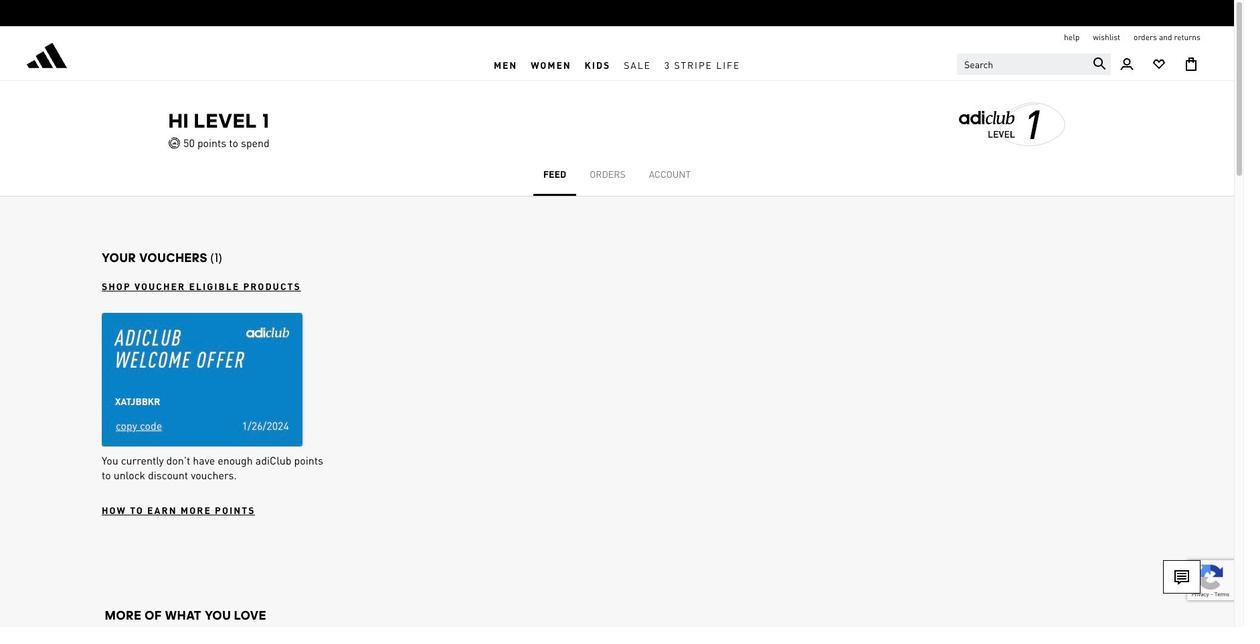 Task type: describe. For each thing, give the bounding box(es) containing it.
Search field
[[957, 54, 1111, 75]]



Task type: locate. For each thing, give the bounding box(es) containing it.
main navigation element
[[296, 49, 938, 80]]

tab list
[[0, 152, 1234, 196]]



Task type: vqa. For each thing, say whether or not it's contained in the screenshot.
third - from left
no



